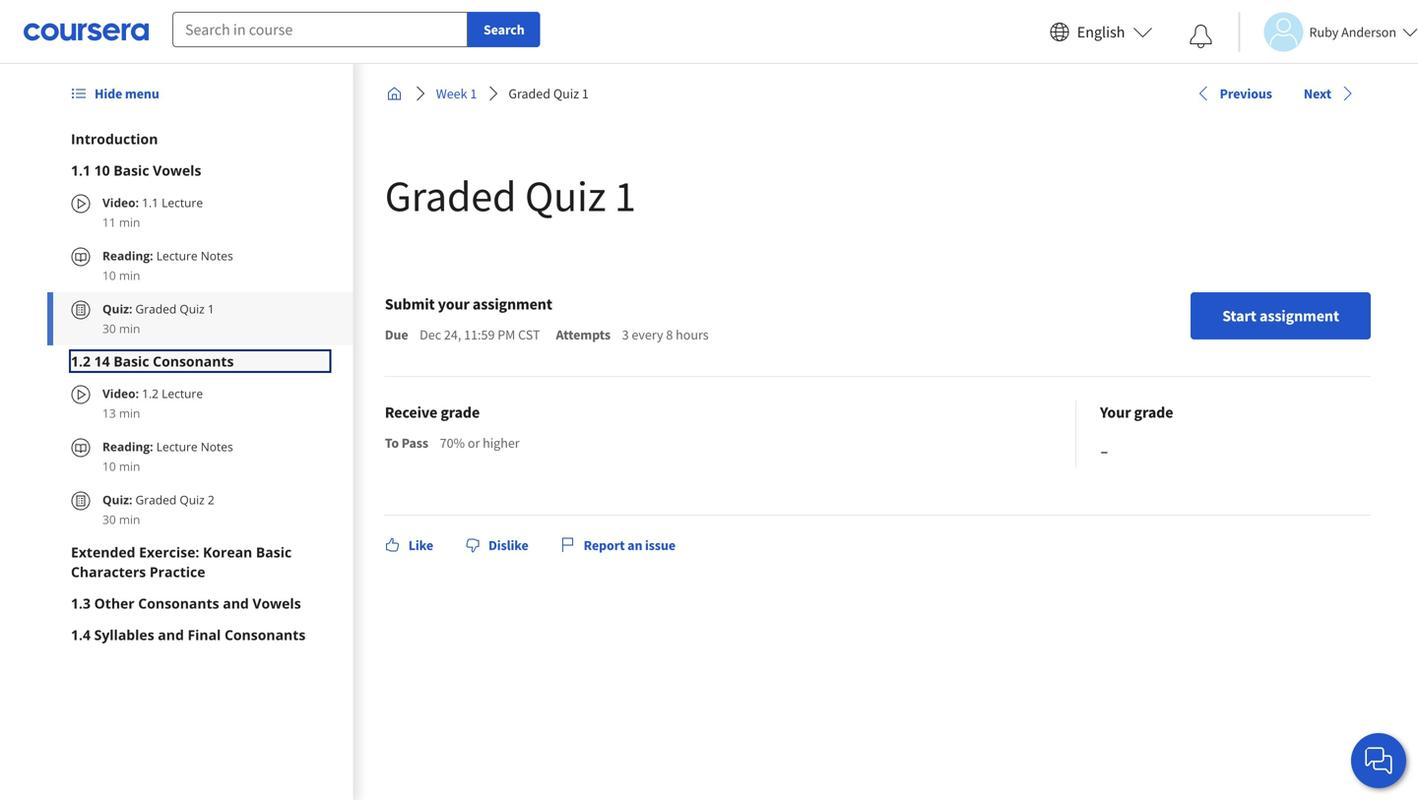 Task type: locate. For each thing, give the bounding box(es) containing it.
0 horizontal spatial and
[[158, 626, 184, 645]]

10 down 13
[[102, 458, 116, 475]]

basic right korean
[[256, 543, 292, 562]]

min right 11
[[119, 214, 140, 230]]

reading: lecture notes 10 min up quiz: graded quiz 2 30 min
[[102, 439, 233, 475]]

lecture down 1.2 14 basic consonants dropdown button
[[162, 386, 203, 402]]

min inside video: 1.1 lecture 11 min
[[119, 214, 140, 230]]

1 reading: from the top
[[102, 248, 153, 264]]

min up extended
[[119, 512, 140, 528]]

issue
[[645, 537, 676, 555]]

graded quiz 1
[[509, 85, 589, 102], [385, 168, 636, 223]]

70%
[[440, 434, 465, 452]]

1 vertical spatial quiz:
[[102, 492, 132, 508]]

consonants down practice
[[138, 594, 219, 613]]

and left final
[[158, 626, 184, 645]]

2 reading: from the top
[[102, 439, 153, 455]]

1 vertical spatial basic
[[113, 352, 149, 371]]

to
[[385, 434, 399, 452]]

video: inside video: 1.2 lecture 13 min
[[102, 386, 139, 402]]

grade up 70%
[[441, 403, 480, 423]]

notes down video: 1.1 lecture 11 min
[[201, 248, 233, 264]]

0 vertical spatial 1.2
[[71, 352, 91, 371]]

4 min from the top
[[119, 405, 140, 422]]

report an issue
[[584, 537, 676, 555]]

ruby
[[1309, 23, 1339, 41]]

1.1
[[71, 161, 91, 180], [142, 195, 159, 211]]

to pass
[[385, 434, 428, 452]]

1 vertical spatial 1.1
[[142, 195, 159, 211]]

week 1 link
[[428, 76, 485, 111]]

1 reading: lecture notes 10 min from the top
[[102, 248, 233, 284]]

dislike
[[489, 537, 529, 555]]

2 reading: lecture notes 10 min from the top
[[102, 439, 233, 475]]

10 down introduction
[[94, 161, 110, 180]]

lecture
[[162, 195, 203, 211], [156, 248, 198, 264], [162, 386, 203, 402], [156, 439, 198, 455]]

syllables
[[94, 626, 154, 645]]

0 vertical spatial 10
[[94, 161, 110, 180]]

grade
[[441, 403, 480, 423], [1134, 403, 1173, 423]]

0 vertical spatial vowels
[[153, 161, 201, 180]]

2 vertical spatial consonants
[[225, 626, 306, 645]]

notes up 2
[[201, 439, 233, 455]]

2 grade from the left
[[1134, 403, 1173, 423]]

10 for video: 1.1 lecture 11 min
[[102, 267, 116, 284]]

basic inside dropdown button
[[113, 352, 149, 371]]

1 vertical spatial 10
[[102, 267, 116, 284]]

home image
[[387, 86, 403, 101]]

1 quiz: from the top
[[102, 301, 132, 317]]

1 vertical spatial vowels
[[253, 594, 301, 613]]

min up quiz: graded quiz 1 30 min
[[119, 267, 140, 284]]

min inside video: 1.2 lecture 13 min
[[119, 405, 140, 422]]

3
[[622, 326, 629, 344]]

1 horizontal spatial assignment
[[1260, 306, 1340, 326]]

notes for video: 1.2 lecture 13 min
[[201, 439, 233, 455]]

min up quiz: graded quiz 2 30 min
[[119, 458, 140, 475]]

grade right your
[[1134, 403, 1173, 423]]

assignment right start
[[1260, 306, 1340, 326]]

1 horizontal spatial grade
[[1134, 403, 1173, 423]]

min right 13
[[119, 405, 140, 422]]

due
[[385, 326, 408, 344]]

quiz:
[[102, 301, 132, 317], [102, 492, 132, 508]]

1 30 from the top
[[102, 321, 116, 337]]

1 horizontal spatial 1.1
[[142, 195, 159, 211]]

reading: down 11
[[102, 248, 153, 264]]

1 inside 'link'
[[470, 85, 477, 102]]

start assignment
[[1223, 306, 1340, 326]]

30
[[102, 321, 116, 337], [102, 512, 116, 528]]

1.1 inside video: 1.1 lecture 11 min
[[142, 195, 159, 211]]

0 vertical spatial reading: lecture notes 10 min
[[102, 248, 233, 284]]

1 video: from the top
[[102, 195, 139, 211]]

quiz inside 'graded quiz 1' link
[[553, 85, 579, 102]]

video: up 11
[[102, 195, 139, 211]]

1.3 other consonants and vowels button
[[71, 594, 330, 614]]

quiz: up extended
[[102, 492, 132, 508]]

1.2 down 1.2 14 basic consonants
[[142, 386, 159, 402]]

an
[[628, 537, 643, 555]]

video: inside video: 1.1 lecture 11 min
[[102, 195, 139, 211]]

lecture down 1.1 10 basic vowels dropdown button
[[162, 195, 203, 211]]

vowels down "introduction" dropdown button
[[153, 161, 201, 180]]

dec
[[420, 326, 441, 344]]

2 notes from the top
[[201, 439, 233, 455]]

2 vertical spatial basic
[[256, 543, 292, 562]]

quiz: inside quiz: graded quiz 2 30 min
[[102, 492, 132, 508]]

1.1 10 basic vowels button
[[71, 161, 330, 180]]

week 1
[[436, 85, 477, 102]]

basic right '14'
[[113, 352, 149, 371]]

ruby anderson
[[1309, 23, 1397, 41]]

1 horizontal spatial and
[[223, 594, 249, 613]]

vowels up 1.4 syllables and final consonants dropdown button
[[253, 594, 301, 613]]

receive
[[385, 403, 438, 423]]

attempts
[[556, 326, 611, 344]]

1.2 left '14'
[[71, 352, 91, 371]]

video: for 11
[[102, 195, 139, 211]]

30 inside quiz: graded quiz 1 30 min
[[102, 321, 116, 337]]

10 down 11
[[102, 267, 116, 284]]

0 vertical spatial notes
[[201, 248, 233, 264]]

11
[[102, 214, 116, 230]]

1 horizontal spatial vowels
[[253, 594, 301, 613]]

higher
[[483, 434, 520, 452]]

0 vertical spatial 30
[[102, 321, 116, 337]]

consonants inside dropdown button
[[153, 352, 234, 371]]

1 vertical spatial consonants
[[138, 594, 219, 613]]

1.1 down introduction
[[71, 161, 91, 180]]

1 vertical spatial graded quiz 1
[[385, 168, 636, 223]]

consonants right final
[[225, 626, 306, 645]]

hide menu
[[95, 85, 159, 102]]

reading: down 13
[[102, 439, 153, 455]]

reading: lecture notes 10 min for 13 min
[[102, 439, 233, 475]]

other
[[94, 594, 135, 613]]

quiz: inside quiz: graded quiz 1 30 min
[[102, 301, 132, 317]]

2 30 from the top
[[102, 512, 116, 528]]

dislike button
[[457, 528, 536, 563]]

submit
[[385, 294, 435, 314]]

1.2 14 basic consonants
[[71, 352, 234, 371]]

quiz: graded quiz 2 30 min
[[102, 492, 214, 528]]

2 quiz: from the top
[[102, 492, 132, 508]]

consonants
[[153, 352, 234, 371], [138, 594, 219, 613], [225, 626, 306, 645]]

and inside 1.4 syllables and final consonants dropdown button
[[158, 626, 184, 645]]

pm
[[498, 326, 515, 344]]

reading:
[[102, 248, 153, 264], [102, 439, 153, 455]]

0 vertical spatial basic
[[113, 161, 149, 180]]

basic for vowels
[[113, 161, 149, 180]]

min
[[119, 214, 140, 230], [119, 267, 140, 284], [119, 321, 140, 337], [119, 405, 140, 422], [119, 458, 140, 475], [119, 512, 140, 528]]

reading: lecture notes 10 min for 11 min
[[102, 248, 233, 284]]

3 min from the top
[[119, 321, 140, 337]]

0 vertical spatial 1.1
[[71, 161, 91, 180]]

video: 1.2 lecture 13 min
[[102, 386, 203, 422]]

assignment
[[473, 294, 552, 314], [1260, 306, 1340, 326]]

and up 1.4 syllables and final consonants dropdown button
[[223, 594, 249, 613]]

quiz: up '14'
[[102, 301, 132, 317]]

1.2 14 basic consonants button
[[71, 352, 330, 371]]

30 for quiz: graded quiz 1 30 min
[[102, 321, 116, 337]]

1
[[470, 85, 477, 102], [582, 85, 589, 102], [615, 168, 636, 223], [208, 301, 214, 317]]

anderson
[[1342, 23, 1397, 41]]

1 vertical spatial 30
[[102, 512, 116, 528]]

1.1 down 1.1 10 basic vowels
[[142, 195, 159, 211]]

0 horizontal spatial vowels
[[153, 161, 201, 180]]

basic for consonants
[[113, 352, 149, 371]]

0 horizontal spatial 1.2
[[71, 352, 91, 371]]

2 vertical spatial 10
[[102, 458, 116, 475]]

30 up extended
[[102, 512, 116, 528]]

1 vertical spatial reading: lecture notes 10 min
[[102, 439, 233, 475]]

1 vertical spatial notes
[[201, 439, 233, 455]]

0 vertical spatial reading:
[[102, 248, 153, 264]]

your grade
[[1100, 403, 1173, 423]]

min up 1.2 14 basic consonants
[[119, 321, 140, 337]]

0 horizontal spatial grade
[[441, 403, 480, 423]]

notes
[[201, 248, 233, 264], [201, 439, 233, 455]]

hide
[[95, 85, 122, 102]]

reading: lecture notes 10 min up quiz: graded quiz 1 30 min
[[102, 248, 233, 284]]

lecture down video: 1.2 lecture 13 min
[[156, 439, 198, 455]]

consonants down quiz: graded quiz 1 30 min
[[153, 352, 234, 371]]

reading: lecture notes 10 min
[[102, 248, 233, 284], [102, 439, 233, 475]]

1 horizontal spatial 1.2
[[142, 386, 159, 402]]

video: up 13
[[102, 386, 139, 402]]

24,
[[444, 326, 461, 344]]

your
[[438, 294, 470, 314]]

quiz inside quiz: graded quiz 1 30 min
[[180, 301, 205, 317]]

lecture inside video: 1.2 lecture 13 min
[[162, 386, 203, 402]]

quiz: for quiz: graded quiz 1 30 min
[[102, 301, 132, 317]]

previous button
[[1188, 76, 1280, 111]]

assignment inside button
[[1260, 306, 1340, 326]]

1.2
[[71, 352, 91, 371], [142, 386, 159, 402]]

1.4 syllables and final consonants
[[71, 626, 306, 645]]

0 vertical spatial video:
[[102, 195, 139, 211]]

1 vertical spatial and
[[158, 626, 184, 645]]

cst
[[518, 326, 540, 344]]

0 vertical spatial consonants
[[153, 352, 234, 371]]

1 vertical spatial reading:
[[102, 439, 153, 455]]

30 inside quiz: graded quiz 2 30 min
[[102, 512, 116, 528]]

extended
[[71, 543, 135, 562]]

1 grade from the left
[[441, 403, 480, 423]]

11:59
[[464, 326, 495, 344]]

graded inside quiz: graded quiz 2 30 min
[[135, 492, 177, 508]]

2 video: from the top
[[102, 386, 139, 402]]

basic down introduction
[[113, 161, 149, 180]]

assignment up the pm
[[473, 294, 552, 314]]

1 vertical spatial 1.2
[[142, 386, 159, 402]]

1 notes from the top
[[201, 248, 233, 264]]

reading: for 11
[[102, 248, 153, 264]]

30 up '14'
[[102, 321, 116, 337]]

1.2 inside video: 1.2 lecture 13 min
[[142, 386, 159, 402]]

and
[[223, 594, 249, 613], [158, 626, 184, 645]]

6 min from the top
[[119, 512, 140, 528]]

10 inside dropdown button
[[94, 161, 110, 180]]

1 min from the top
[[119, 214, 140, 230]]

quiz
[[553, 85, 579, 102], [525, 168, 606, 223], [180, 301, 205, 317], [180, 492, 205, 508]]

start assignment button
[[1191, 293, 1371, 340]]

0 vertical spatial and
[[223, 594, 249, 613]]

search button
[[468, 12, 540, 47]]

0 vertical spatial quiz:
[[102, 301, 132, 317]]

0 horizontal spatial 1.1
[[71, 161, 91, 180]]

graded
[[509, 85, 551, 102], [385, 168, 516, 223], [135, 301, 177, 317], [135, 492, 177, 508]]

10
[[94, 161, 110, 180], [102, 267, 116, 284], [102, 458, 116, 475]]

1 vertical spatial video:
[[102, 386, 139, 402]]



Task type: vqa. For each thing, say whether or not it's contained in the screenshot.
the leftmost 16
no



Task type: describe. For each thing, give the bounding box(es) containing it.
every
[[632, 326, 663, 344]]

week
[[436, 85, 467, 102]]

english
[[1077, 22, 1125, 42]]

graded inside quiz: graded quiz 1 30 min
[[135, 301, 177, 317]]

quiz: for quiz: graded quiz 2 30 min
[[102, 492, 132, 508]]

previous
[[1220, 84, 1272, 102]]

introduction button
[[71, 129, 330, 149]]

14
[[94, 352, 110, 371]]

grade for receive grade
[[441, 403, 480, 423]]

1.3 other consonants and vowels
[[71, 594, 301, 613]]

-
[[1100, 433, 1109, 467]]

13
[[102, 405, 116, 422]]

search
[[484, 21, 525, 38]]

report an issue button
[[552, 528, 684, 563]]

extended exercise: korean basic characters practice button
[[71, 543, 330, 582]]

lecture down video: 1.1 lecture 11 min
[[156, 248, 198, 264]]

min inside quiz: graded quiz 2 30 min
[[119, 512, 140, 528]]

30 for quiz: graded quiz 2 30 min
[[102, 512, 116, 528]]

next
[[1304, 84, 1332, 102]]

ruby anderson button
[[1239, 12, 1418, 52]]

or
[[468, 434, 480, 452]]

1.3
[[71, 594, 91, 613]]

introduction
[[71, 130, 158, 148]]

min inside quiz: graded quiz 1 30 min
[[119, 321, 140, 337]]

and inside "1.3 other consonants and vowels" dropdown button
[[223, 594, 249, 613]]

menu
[[125, 85, 159, 102]]

1.1 inside dropdown button
[[71, 161, 91, 180]]

video: for 13
[[102, 386, 139, 402]]

exercise:
[[139, 543, 199, 562]]

hide menu button
[[63, 76, 167, 111]]

1.1 10 basic vowels
[[71, 161, 201, 180]]

notes for video: 1.1 lecture 11 min
[[201, 248, 233, 264]]

show notifications image
[[1189, 25, 1213, 48]]

english button
[[1042, 0, 1161, 64]]

lecture inside video: 1.1 lecture 11 min
[[162, 195, 203, 211]]

next button
[[1296, 76, 1363, 111]]

coursera image
[[24, 16, 149, 48]]

5 min from the top
[[119, 458, 140, 475]]

1.2 inside dropdown button
[[71, 352, 91, 371]]

70% or higher
[[440, 434, 520, 452]]

basic inside extended exercise: korean basic characters practice
[[256, 543, 292, 562]]

2 min from the top
[[119, 267, 140, 284]]

start
[[1223, 306, 1257, 326]]

2
[[208, 492, 214, 508]]

practice
[[150, 563, 205, 582]]

0 horizontal spatial assignment
[[473, 294, 552, 314]]

chat with us image
[[1363, 746, 1395, 777]]

grade for your grade
[[1134, 403, 1173, 423]]

graded quiz 1 link
[[501, 76, 597, 111]]

8
[[666, 326, 673, 344]]

characters
[[71, 563, 146, 582]]

hours
[[676, 326, 709, 344]]

korean
[[203, 543, 252, 562]]

Search in course text field
[[172, 12, 468, 47]]

receive grade
[[385, 403, 480, 423]]

dec 24, 11:59 pm cst
[[420, 326, 540, 344]]

like button
[[377, 528, 441, 563]]

0 vertical spatial graded quiz 1
[[509, 85, 589, 102]]

submit your assignment
[[385, 294, 552, 314]]

video: 1.1 lecture 11 min
[[102, 195, 203, 230]]

like
[[408, 537, 433, 555]]

quiz inside quiz: graded quiz 2 30 min
[[180, 492, 205, 508]]

extended exercise: korean basic characters practice
[[71, 543, 292, 582]]

3 every 8 hours
[[622, 326, 709, 344]]

1.4 syllables and final consonants button
[[71, 625, 330, 645]]

10 for video: 1.2 lecture 13 min
[[102, 458, 116, 475]]

your
[[1100, 403, 1131, 423]]

quiz: graded quiz 1 30 min
[[102, 301, 214, 337]]

report
[[584, 537, 625, 555]]

pass
[[402, 434, 428, 452]]

final
[[188, 626, 221, 645]]

1.4
[[71, 626, 91, 645]]

1 inside quiz: graded quiz 1 30 min
[[208, 301, 214, 317]]

reading: for 13
[[102, 439, 153, 455]]



